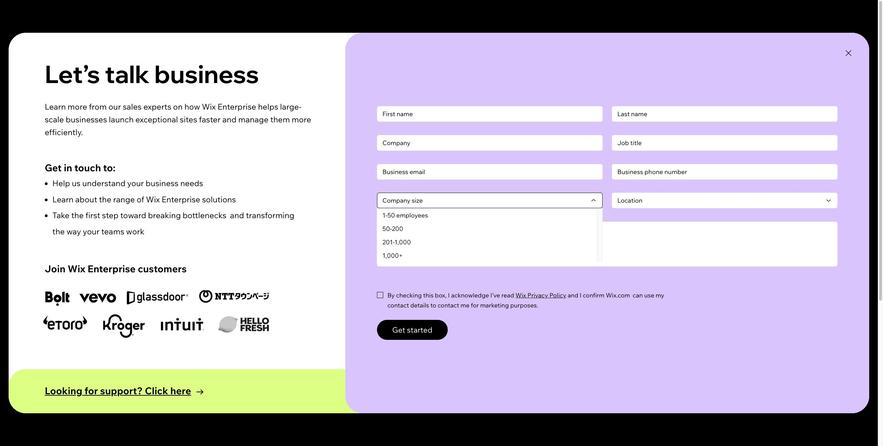Task type: vqa. For each thing, say whether or not it's contained in the screenshot.
the What would you like to discuss? text field
yes



Task type: locate. For each thing, give the bounding box(es) containing it.
Business phone number telephone field
[[612, 164, 838, 180]]

list box
[[377, 209, 602, 263]]

Company text field
[[377, 135, 603, 151]]

Job title text field
[[612, 135, 837, 151]]

First name text field
[[377, 106, 603, 122]]

Last name text field
[[612, 106, 838, 122]]



Task type: describe. For each thing, give the bounding box(es) containing it.
Business email email field
[[377, 164, 603, 180]]

What would you like to discuss? text field
[[377, 222, 837, 267]]



